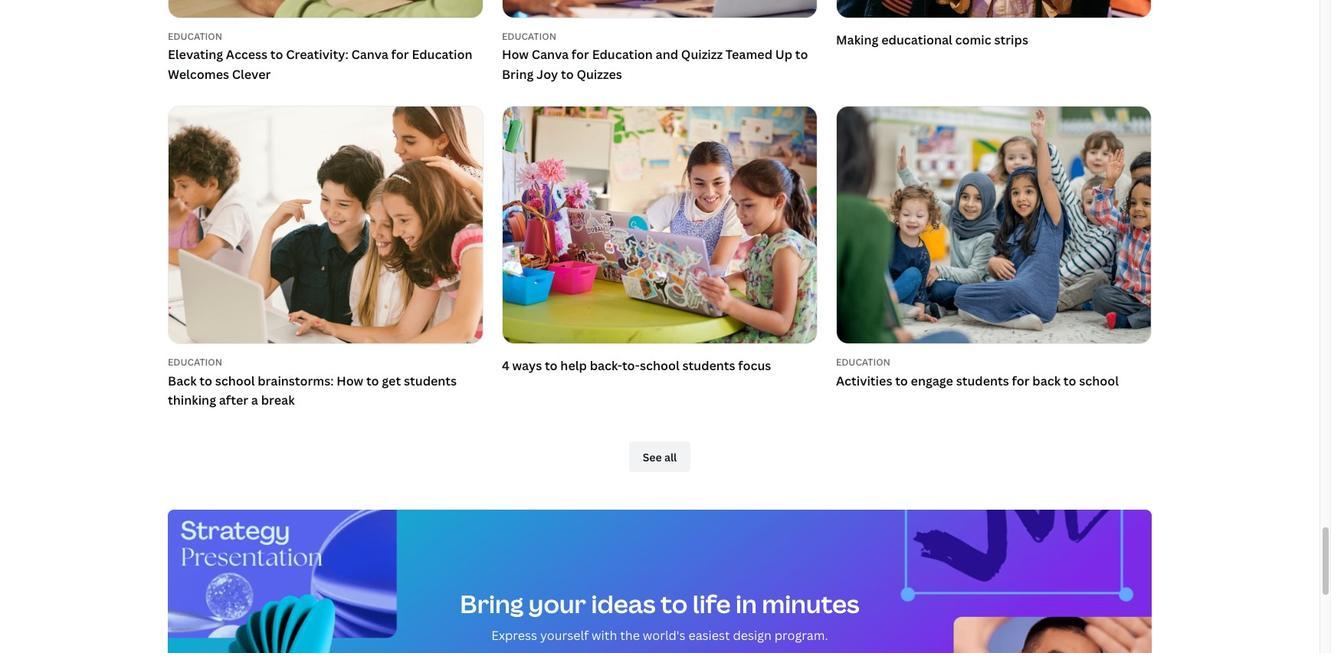 Task type: vqa. For each thing, say whether or not it's contained in the screenshot.
world's
yes



Task type: describe. For each thing, give the bounding box(es) containing it.
activities to engage students for back to school link
[[836, 372, 1152, 391]]

education for how canva for education and quizizz teamed up to bring joy to quizzes
[[502, 30, 557, 43]]

to left help
[[545, 357, 558, 374]]

access
[[226, 46, 268, 63]]

canva inside education elevating access to creativity: canva for education welcomes clever
[[351, 46, 389, 63]]

education for activities to engage students for back to school
[[836, 356, 891, 369]]

a
[[251, 392, 258, 409]]

easiest
[[689, 627, 730, 644]]

education link for education
[[502, 30, 818, 43]]

back to school brainstorms: how to get students thinking after a break link
[[168, 372, 484, 411]]

for inside education elevating access to creativity: canva for education welcomes clever
[[391, 46, 409, 63]]

for inside education activities to engage students for back to school
[[1012, 372, 1030, 389]]

for inside the 'education how canva for education and quizizz teamed up to bring joy to quizzes'
[[572, 46, 590, 63]]

to inside bring your ideas to life in minutes express yourself with the world's easiest design program.
[[661, 588, 688, 621]]

comic
[[956, 31, 992, 48]]

making educational comic strips
[[836, 31, 1029, 48]]

how inside education back to school brainstorms: how to get students thinking after a break
[[337, 372, 364, 389]]

engage
[[911, 372, 954, 389]]

elevating
[[168, 46, 223, 63]]

making
[[836, 31, 879, 48]]

minutes
[[762, 588, 860, 621]]

break
[[261, 392, 295, 409]]

students inside education back to school brainstorms: how to get students thinking after a break
[[404, 372, 457, 389]]

design
[[733, 627, 772, 644]]

bring inside bring your ideas to life in minutes express yourself with the world's easiest design program.
[[460, 588, 524, 621]]

in
[[736, 588, 757, 621]]

education how canva for education and quizizz teamed up to bring joy to quizzes
[[502, 30, 808, 83]]

how canva for education and quizizz teamed up to bring joy to quizzes link
[[502, 45, 818, 85]]

untitleddesign4 image
[[837, 107, 1151, 344]]

education link for brainstorms:
[[168, 356, 484, 369]]

ideas
[[591, 588, 656, 621]]

quizzes
[[577, 66, 622, 83]]

to right "back" on the bottom right of page
[[1064, 372, 1077, 389]]

your
[[529, 588, 586, 621]]

students inside education activities to engage students for back to school
[[956, 372, 1009, 389]]

activities
[[836, 372, 893, 389]]

to right joy
[[561, 66, 574, 83]]

4
[[502, 357, 510, 374]]

welcomes
[[168, 66, 229, 83]]

to left engage
[[896, 372, 908, 389]]



Task type: locate. For each thing, give the bounding box(es) containing it.
education link for students
[[836, 356, 1152, 369]]

ways
[[513, 357, 542, 374]]

untitleddesign6 image
[[169, 107, 483, 344]]

1 canva from the left
[[351, 46, 389, 63]]

education link
[[168, 30, 484, 43], [502, 30, 818, 43], [168, 356, 484, 369], [836, 356, 1152, 369]]

0 vertical spatial bring
[[502, 66, 534, 83]]

2 horizontal spatial school
[[1080, 372, 1119, 389]]

life
[[693, 588, 731, 621]]

students
[[683, 357, 736, 374], [404, 372, 457, 389], [956, 372, 1009, 389]]

education back to school brainstorms: how to get students thinking after a break
[[168, 356, 457, 409]]

education link up and
[[502, 30, 818, 43]]

education link for creativity:
[[168, 30, 484, 43]]

canva inside the 'education how canva for education and quizizz teamed up to bring joy to quizzes'
[[532, 46, 569, 63]]

and
[[656, 46, 679, 63]]

after
[[219, 392, 248, 409]]

to right up
[[796, 46, 808, 63]]

school inside education activities to engage students for back to school
[[1080, 372, 1119, 389]]

0 horizontal spatial for
[[391, 46, 409, 63]]

to right back
[[200, 372, 212, 389]]

education activities to engage students for back to school
[[836, 356, 1119, 389]]

back
[[168, 372, 197, 389]]

0 horizontal spatial school
[[215, 372, 255, 389]]

educational
[[882, 31, 953, 48]]

school up after
[[215, 372, 255, 389]]

0 horizontal spatial canva
[[351, 46, 389, 63]]

1 horizontal spatial school
[[640, 357, 680, 374]]

to right access
[[270, 46, 283, 63]]

clever
[[232, 66, 271, 83]]

school right back-
[[640, 357, 680, 374]]

students right engage
[[956, 372, 1009, 389]]

0 vertical spatial how
[[502, 46, 529, 63]]

making educational comic strips link
[[836, 0, 1152, 53]]

4 ways to help back-to-school students focus
[[502, 357, 772, 374]]

education link up back to school brainstorms: how to get students thinking after a break link
[[168, 356, 484, 369]]

thinking
[[168, 392, 216, 409]]

students right get
[[404, 372, 457, 389]]

get
[[382, 372, 401, 389]]

to-
[[622, 357, 640, 374]]

bring left joy
[[502, 66, 534, 83]]

strips
[[995, 31, 1029, 48]]

1 vertical spatial how
[[337, 372, 364, 389]]

school inside education back to school brainstorms: how to get students thinking after a break
[[215, 372, 255, 389]]

quizizz
[[681, 46, 723, 63]]

1 horizontal spatial for
[[572, 46, 590, 63]]

1 horizontal spatial canva
[[532, 46, 569, 63]]

1 horizontal spatial students
[[683, 357, 736, 374]]

creativity:
[[286, 46, 349, 63]]

school right "back" on the bottom right of page
[[1080, 372, 1119, 389]]

school
[[640, 357, 680, 374], [215, 372, 255, 389], [1080, 372, 1119, 389]]

education for elevating access to creativity: canva for education welcomes clever
[[168, 30, 222, 43]]

yourself
[[540, 627, 589, 644]]

how
[[502, 46, 529, 63], [337, 372, 364, 389]]

education link up creativity:
[[168, 30, 484, 43]]

world's
[[643, 627, 686, 644]]

education for back to school brainstorms: how to get students thinking after a break
[[168, 356, 222, 369]]

0 horizontal spatial students
[[404, 372, 457, 389]]

to
[[270, 46, 283, 63], [796, 46, 808, 63], [561, 66, 574, 83], [545, 357, 558, 374], [200, 372, 212, 389], [366, 372, 379, 389], [896, 372, 908, 389], [1064, 372, 1077, 389], [661, 588, 688, 621]]

bring up express
[[460, 588, 524, 621]]

2 canva from the left
[[532, 46, 569, 63]]

for
[[391, 46, 409, 63], [572, 46, 590, 63], [1012, 372, 1030, 389]]

the
[[620, 627, 640, 644]]

1 vertical spatial bring
[[460, 588, 524, 621]]

bring
[[502, 66, 534, 83], [460, 588, 524, 621]]

educationgouldsisters001 image
[[503, 107, 817, 344]]

2 horizontal spatial for
[[1012, 372, 1030, 389]]

to left get
[[366, 372, 379, 389]]

program.
[[775, 627, 828, 644]]

to inside education elevating access to creativity: canva for education welcomes clever
[[270, 46, 283, 63]]

back
[[1033, 372, 1061, 389]]

education inside education back to school brainstorms: how to get students thinking after a break
[[168, 356, 222, 369]]

to up world's
[[661, 588, 688, 621]]

brainstorms:
[[258, 372, 334, 389]]

education link up activities to engage students for back to school link
[[836, 356, 1152, 369]]

0 horizontal spatial how
[[337, 372, 364, 389]]

express
[[492, 627, 537, 644]]

teamed
[[726, 46, 773, 63]]

joy
[[537, 66, 558, 83]]

students left focus
[[683, 357, 736, 374]]

canva
[[351, 46, 389, 63], [532, 46, 569, 63]]

focus
[[739, 357, 772, 374]]

2 horizontal spatial students
[[956, 372, 1009, 389]]

bring your ideas to life in minutes express yourself with the world's easiest design program.
[[460, 588, 860, 644]]

education inside education activities to engage students for back to school
[[836, 356, 891, 369]]

with
[[592, 627, 617, 644]]

education
[[168, 30, 222, 43], [502, 30, 557, 43], [412, 46, 473, 63], [592, 46, 653, 63], [168, 356, 222, 369], [836, 356, 891, 369]]

education elevating access to creativity: canva for education welcomes clever
[[168, 30, 473, 83]]

up
[[776, 46, 793, 63]]

how inside the 'education how canva for education and quizizz teamed up to bring joy to quizzes'
[[502, 46, 529, 63]]

1 horizontal spatial how
[[502, 46, 529, 63]]

canva right creativity:
[[351, 46, 389, 63]]

elevating access to creativity: canva for education welcomes clever link
[[168, 45, 484, 85]]

4 ways to help back-to-school students focus link
[[502, 106, 818, 379]]

help
[[561, 357, 587, 374]]

bring inside the 'education how canva for education and quizizz teamed up to bring joy to quizzes'
[[502, 66, 534, 83]]

canva up joy
[[532, 46, 569, 63]]

back-
[[590, 357, 622, 374]]



